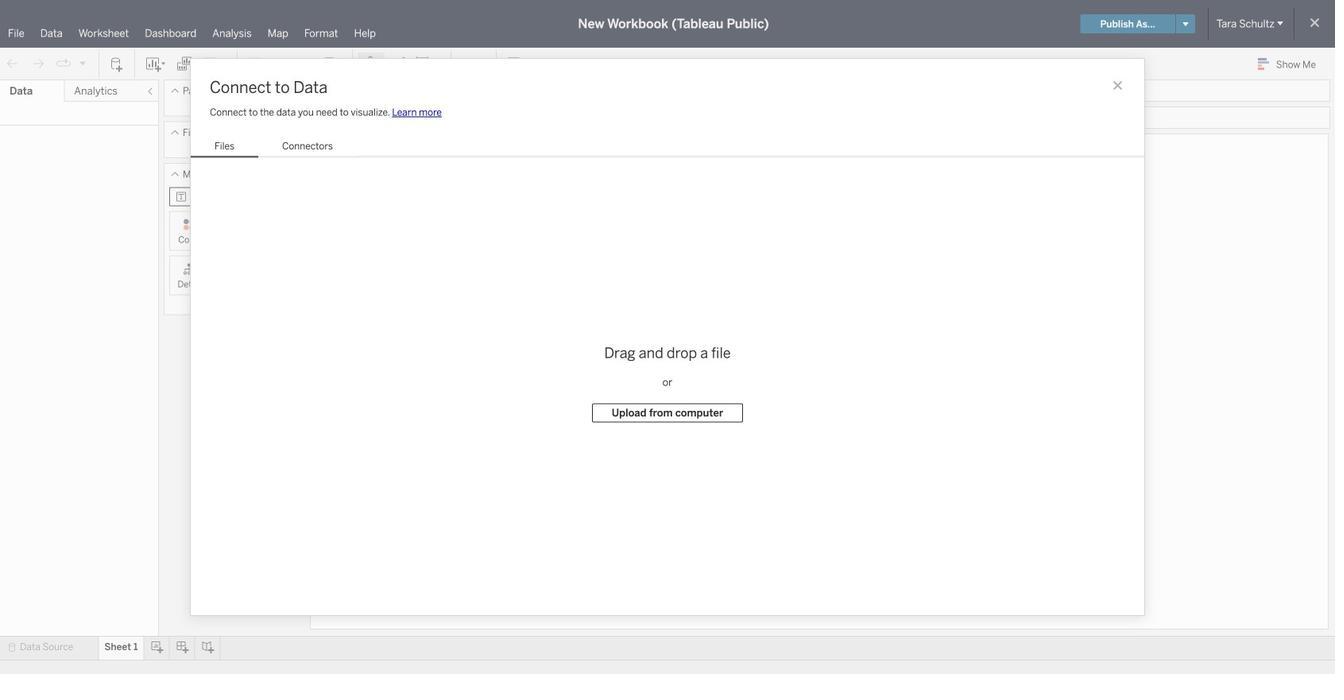 Task type: vqa. For each thing, say whether or not it's contained in the screenshot.
first SAN from right
no



Task type: describe. For each thing, give the bounding box(es) containing it.
format workbook image
[[390, 56, 406, 72]]

collapse image
[[146, 87, 155, 96]]

redo image
[[30, 56, 46, 72]]

totals image
[[324, 56, 343, 72]]

highlight image
[[363, 56, 381, 72]]

fit image
[[416, 56, 441, 72]]

new data source image
[[109, 56, 125, 72]]

swap rows and columns image
[[247, 56, 263, 72]]

show/hide cards image
[[461, 56, 487, 72]]

1 horizontal spatial replay animation image
[[78, 58, 87, 68]]

new worksheet image
[[145, 56, 167, 72]]

duplicate image
[[177, 56, 192, 72]]



Task type: locate. For each thing, give the bounding box(es) containing it.
undo image
[[5, 56, 21, 72]]

clear sheet image
[[202, 56, 227, 72]]

download image
[[507, 56, 522, 72]]

sort descending image
[[298, 56, 314, 72]]

sort ascending image
[[273, 56, 289, 72]]

list box
[[191, 137, 357, 158]]

replay animation image right redo icon
[[56, 56, 72, 72]]

replay animation image left new data source icon
[[78, 58, 87, 68]]

0 horizontal spatial replay animation image
[[56, 56, 72, 72]]

replay animation image
[[56, 56, 72, 72], [78, 58, 87, 68]]



